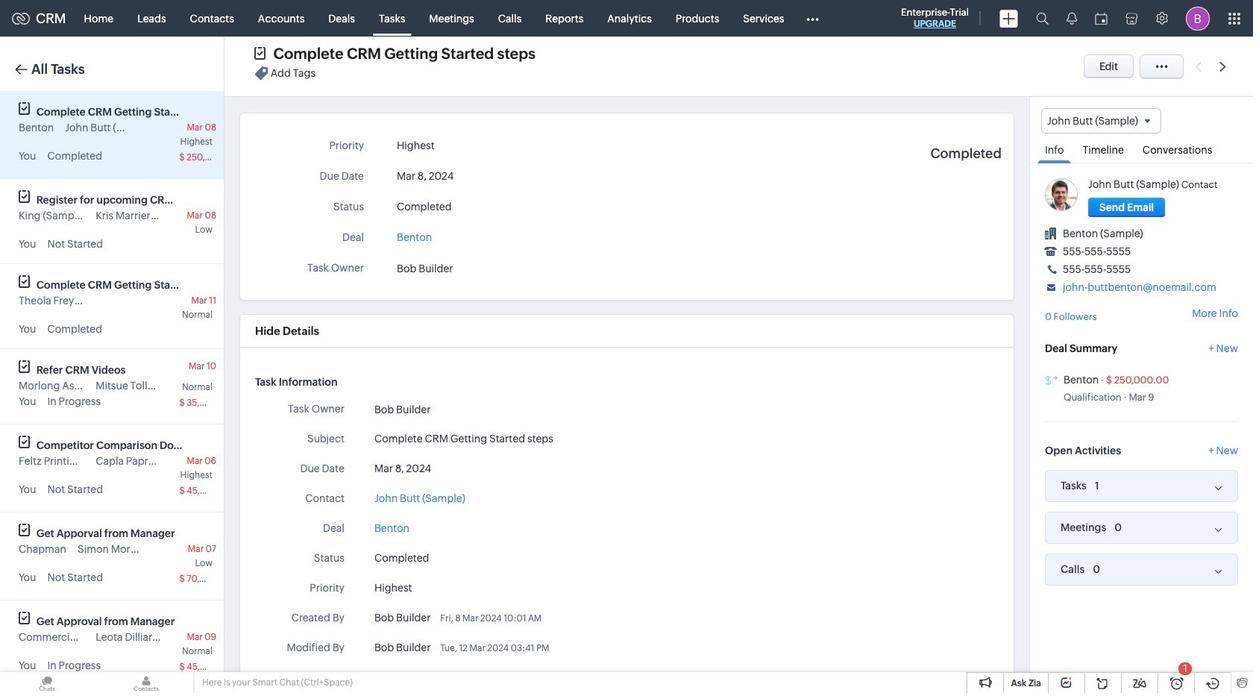 Task type: locate. For each thing, give the bounding box(es) containing it.
None field
[[1042, 108, 1162, 134]]

calendar image
[[1096, 12, 1108, 24]]

Other Modules field
[[797, 6, 829, 30]]

create menu element
[[991, 0, 1028, 36]]

profile element
[[1178, 0, 1220, 36]]

None button
[[1089, 198, 1166, 217]]

search element
[[1028, 0, 1058, 37]]

next record image
[[1220, 62, 1230, 71]]

search image
[[1037, 12, 1049, 25]]



Task type: vqa. For each thing, say whether or not it's contained in the screenshot.
field
yes



Task type: describe. For each thing, give the bounding box(es) containing it.
previous record image
[[1196, 62, 1202, 71]]

create menu image
[[1000, 9, 1019, 27]]

logo image
[[12, 12, 30, 24]]

signals element
[[1058, 0, 1087, 37]]

profile image
[[1187, 6, 1211, 30]]

signals image
[[1067, 12, 1078, 25]]

contacts image
[[99, 673, 193, 693]]

chats image
[[0, 673, 94, 693]]



